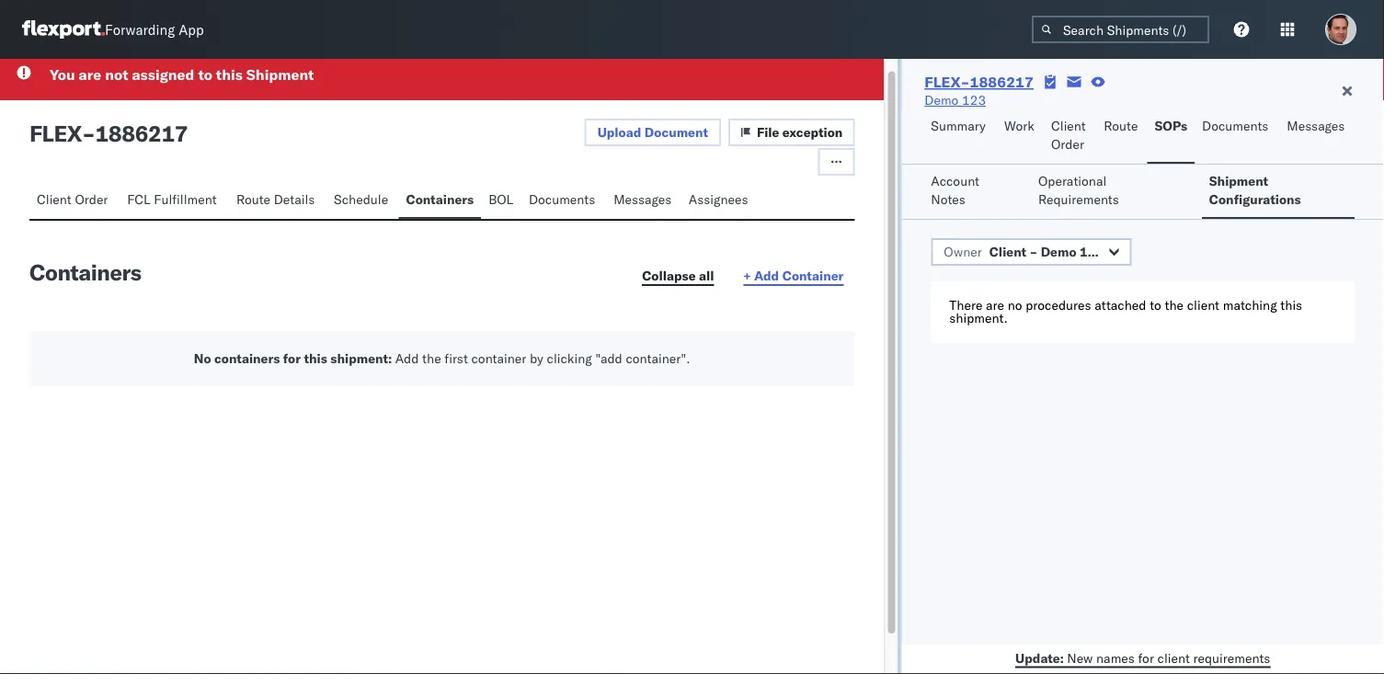 Task type: describe. For each thing, give the bounding box(es) containing it.
clicking
[[547, 350, 592, 366]]

1 vertical spatial 1886217
[[95, 119, 188, 147]]

1 horizontal spatial messages
[[1287, 118, 1345, 134]]

exception
[[783, 124, 843, 140]]

summary button
[[924, 109, 997, 164]]

fcl fulfillment button
[[120, 183, 229, 219]]

container
[[783, 267, 844, 283]]

are for you
[[79, 65, 101, 83]]

sops button
[[1148, 109, 1195, 164]]

shipment:
[[331, 350, 392, 366]]

account notes
[[931, 173, 980, 207]]

first
[[445, 350, 468, 366]]

attached
[[1095, 297, 1147, 313]]

configurations
[[1210, 191, 1302, 207]]

bol
[[489, 191, 514, 207]]

documents for rightmost documents button
[[1203, 118, 1269, 134]]

+ add container
[[744, 267, 844, 283]]

route details button
[[229, 183, 327, 219]]

1 vertical spatial containers
[[29, 258, 141, 286]]

schedule button
[[327, 183, 399, 219]]

forwarding app
[[105, 21, 204, 38]]

assignees button
[[682, 183, 759, 219]]

collapse all
[[642, 267, 715, 283]]

update: new names for client requirements
[[1016, 650, 1271, 666]]

work button
[[997, 109, 1044, 164]]

assigned
[[132, 65, 195, 83]]

operational requirements
[[1039, 173, 1119, 207]]

all
[[699, 267, 715, 283]]

forwarding app link
[[22, 20, 204, 39]]

route button
[[1097, 109, 1148, 164]]

matching
[[1223, 297, 1278, 313]]

owner
[[944, 244, 982, 260]]

fcl fulfillment
[[127, 191, 217, 207]]

no
[[194, 350, 211, 366]]

the for add
[[422, 350, 441, 366]]

+
[[744, 267, 751, 283]]

containers button
[[399, 183, 481, 219]]

1 vertical spatial messages button
[[607, 183, 682, 219]]

1 horizontal spatial for
[[1139, 650, 1155, 666]]

assignees
[[689, 191, 748, 207]]

1 horizontal spatial client order button
[[1044, 109, 1097, 164]]

bol button
[[481, 183, 522, 219]]

demo 123 link
[[925, 91, 986, 109]]

names
[[1097, 650, 1135, 666]]

notes
[[931, 191, 966, 207]]

flex - 1886217
[[29, 119, 188, 147]]

schedule
[[334, 191, 388, 207]]

1 horizontal spatial messages button
[[1280, 109, 1355, 164]]

file exception
[[757, 124, 843, 140]]

1 vertical spatial order
[[75, 191, 108, 207]]

new
[[1068, 650, 1093, 666]]

Search Shipments (/) text field
[[1032, 16, 1210, 43]]

matching this shipment.
[[950, 297, 1303, 326]]

summary
[[931, 118, 986, 134]]

no
[[1008, 297, 1023, 313]]

requirements
[[1194, 650, 1271, 666]]

1 horizontal spatial documents button
[[1195, 109, 1280, 164]]

details
[[274, 191, 315, 207]]

container".
[[626, 350, 691, 366]]

owner client - demo 123
[[944, 244, 1104, 260]]

document
[[645, 124, 708, 140]]

1 vertical spatial add
[[395, 350, 419, 366]]

0 vertical spatial order
[[1052, 136, 1085, 152]]

0 horizontal spatial -
[[82, 119, 95, 147]]

2 vertical spatial this
[[304, 350, 327, 366]]

+ add container button
[[733, 262, 855, 290]]



Task type: vqa. For each thing, say whether or not it's contained in the screenshot.
Flexport. image
yes



Task type: locate. For each thing, give the bounding box(es) containing it.
containers
[[214, 350, 280, 366]]

0 vertical spatial for
[[283, 350, 301, 366]]

1 vertical spatial are
[[986, 297, 1005, 313]]

to
[[198, 65, 212, 83], [1150, 297, 1162, 313]]

1 vertical spatial messages
[[614, 191, 672, 207]]

0 horizontal spatial demo
[[925, 92, 959, 108]]

0 vertical spatial this
[[216, 65, 243, 83]]

client order for right the client order button
[[1052, 118, 1086, 152]]

1 horizontal spatial this
[[304, 350, 327, 366]]

messages button down upload document button
[[607, 183, 682, 219]]

route for route details
[[236, 191, 271, 207]]

operational requirements button
[[1031, 165, 1191, 219]]

sops
[[1155, 118, 1188, 134]]

0 vertical spatial shipment
[[246, 65, 314, 83]]

documents for leftmost documents button
[[529, 191, 595, 207]]

1 horizontal spatial the
[[1165, 297, 1184, 313]]

1 vertical spatial for
[[1139, 650, 1155, 666]]

shipment.
[[950, 310, 1008, 326]]

the left first
[[422, 350, 441, 366]]

0 horizontal spatial 123
[[962, 92, 986, 108]]

0 vertical spatial add
[[754, 267, 779, 283]]

0 horizontal spatial are
[[79, 65, 101, 83]]

0 vertical spatial containers
[[406, 191, 474, 207]]

this
[[216, 65, 243, 83], [1281, 297, 1303, 313], [304, 350, 327, 366]]

2 horizontal spatial this
[[1281, 297, 1303, 313]]

documents button
[[1195, 109, 1280, 164], [522, 183, 607, 219]]

0 vertical spatial are
[[79, 65, 101, 83]]

0 vertical spatial documents
[[1203, 118, 1269, 134]]

client
[[1188, 297, 1220, 313], [1158, 650, 1190, 666]]

client for right the client order button
[[1052, 118, 1086, 134]]

0 vertical spatial 123
[[962, 92, 986, 108]]

messages button
[[1280, 109, 1355, 164], [607, 183, 682, 219]]

add inside button
[[754, 267, 779, 283]]

0 horizontal spatial for
[[283, 350, 301, 366]]

shipment configurations
[[1210, 173, 1302, 207]]

add right shipment:
[[395, 350, 419, 366]]

the for to
[[1165, 297, 1184, 313]]

0 vertical spatial documents button
[[1195, 109, 1280, 164]]

route
[[1104, 118, 1139, 134], [236, 191, 271, 207]]

1 vertical spatial client order button
[[29, 183, 120, 219]]

1 horizontal spatial client order
[[1052, 118, 1086, 152]]

0 vertical spatial messages
[[1287, 118, 1345, 134]]

operational
[[1039, 173, 1107, 189]]

route left "sops"
[[1104, 118, 1139, 134]]

order left fcl
[[75, 191, 108, 207]]

1 vertical spatial 123
[[1080, 244, 1104, 260]]

0 horizontal spatial client order
[[37, 191, 108, 207]]

0 horizontal spatial add
[[395, 350, 419, 366]]

1 vertical spatial route
[[236, 191, 271, 207]]

-
[[82, 119, 95, 147], [1030, 244, 1038, 260]]

demo down flex-
[[925, 92, 959, 108]]

2 horizontal spatial client
[[1052, 118, 1086, 134]]

1 horizontal spatial client
[[990, 244, 1027, 260]]

you
[[50, 65, 75, 83]]

messages button up shipment configurations button
[[1280, 109, 1355, 164]]

client
[[1052, 118, 1086, 134], [37, 191, 72, 207], [990, 244, 1027, 260]]

documents button right bol
[[522, 183, 607, 219]]

file
[[757, 124, 780, 140]]

messages up shipment configurations button
[[1287, 118, 1345, 134]]

123 inside demo 123 link
[[962, 92, 986, 108]]

1 vertical spatial this
[[1281, 297, 1303, 313]]

0 vertical spatial client order
[[1052, 118, 1086, 152]]

0 vertical spatial 1886217
[[970, 73, 1034, 91]]

are left no
[[986, 297, 1005, 313]]

work
[[1005, 118, 1035, 134]]

1 horizontal spatial add
[[754, 267, 779, 283]]

0 vertical spatial to
[[198, 65, 212, 83]]

0 vertical spatial the
[[1165, 297, 1184, 313]]

the right attached
[[1165, 297, 1184, 313]]

for
[[283, 350, 301, 366], [1139, 650, 1155, 666]]

client for left the client order button
[[37, 191, 72, 207]]

by
[[530, 350, 544, 366]]

1 vertical spatial demo
[[1041, 244, 1077, 260]]

flexport. image
[[22, 20, 105, 39]]

0 horizontal spatial shipment
[[246, 65, 314, 83]]

there are no procedures attached to the client
[[950, 297, 1220, 313]]

client right "work"
[[1052, 118, 1086, 134]]

documents
[[1203, 118, 1269, 134], [529, 191, 595, 207]]

client order
[[1052, 118, 1086, 152], [37, 191, 108, 207]]

client order button
[[1044, 109, 1097, 164], [29, 183, 120, 219]]

documents right "sops"
[[1203, 118, 1269, 134]]

shipment
[[246, 65, 314, 83], [1210, 173, 1269, 189]]

0 vertical spatial -
[[82, 119, 95, 147]]

flex
[[29, 119, 82, 147]]

route left details at the left of page
[[236, 191, 271, 207]]

0 horizontal spatial client order button
[[29, 183, 120, 219]]

123
[[962, 92, 986, 108], [1080, 244, 1104, 260]]

123 up there are no procedures attached to the client
[[1080, 244, 1104, 260]]

1 vertical spatial the
[[422, 350, 441, 366]]

add right +
[[754, 267, 779, 283]]

route details
[[236, 191, 315, 207]]

documents button up shipment configurations
[[1195, 109, 1280, 164]]

demo 123
[[925, 92, 986, 108]]

1 vertical spatial client
[[1158, 650, 1190, 666]]

flex-1886217 link
[[925, 73, 1034, 91]]

there
[[950, 297, 983, 313]]

order
[[1052, 136, 1085, 152], [75, 191, 108, 207]]

0 horizontal spatial messages button
[[607, 183, 682, 219]]

the
[[1165, 297, 1184, 313], [422, 350, 441, 366]]

messages
[[1287, 118, 1345, 134], [614, 191, 672, 207]]

fcl
[[127, 191, 151, 207]]

shipment inside shipment configurations
[[1210, 173, 1269, 189]]

client order button left fcl
[[29, 183, 120, 219]]

route for route
[[1104, 118, 1139, 134]]

1 vertical spatial shipment
[[1210, 173, 1269, 189]]

messages down upload document button
[[614, 191, 672, 207]]

client order left fcl
[[37, 191, 108, 207]]

account
[[931, 173, 980, 189]]

for right containers
[[283, 350, 301, 366]]

1 horizontal spatial order
[[1052, 136, 1085, 152]]

client order up operational
[[1052, 118, 1086, 152]]

for right names
[[1139, 650, 1155, 666]]

app
[[179, 21, 204, 38]]

fulfillment
[[154, 191, 217, 207]]

flex-1886217
[[925, 73, 1034, 91]]

client left matching
[[1188, 297, 1220, 313]]

0 horizontal spatial containers
[[29, 258, 141, 286]]

this right matching
[[1281, 297, 1303, 313]]

1 vertical spatial documents
[[529, 191, 595, 207]]

requirements
[[1039, 191, 1119, 207]]

0 vertical spatial messages button
[[1280, 109, 1355, 164]]

containers
[[406, 191, 474, 207], [29, 258, 141, 286]]

you are not assigned to this shipment
[[50, 65, 314, 83]]

collapse
[[642, 267, 696, 283]]

0 horizontal spatial documents
[[529, 191, 595, 207]]

flex-
[[925, 73, 970, 91]]

1 horizontal spatial 123
[[1080, 244, 1104, 260]]

0 horizontal spatial this
[[216, 65, 243, 83]]

1 horizontal spatial demo
[[1041, 244, 1077, 260]]

forwarding
[[105, 21, 175, 38]]

documents right the bol button
[[529, 191, 595, 207]]

to right attached
[[1150, 297, 1162, 313]]

procedures
[[1026, 297, 1092, 313]]

to right assigned
[[198, 65, 212, 83]]

demo
[[925, 92, 959, 108], [1041, 244, 1077, 260]]

no containers for this shipment: add the first container by clicking "add container".
[[194, 350, 691, 366]]

0 vertical spatial route
[[1104, 118, 1139, 134]]

are
[[79, 65, 101, 83], [986, 297, 1005, 313]]

1 vertical spatial client
[[37, 191, 72, 207]]

file exception button
[[729, 118, 855, 146], [729, 118, 855, 146]]

1 vertical spatial to
[[1150, 297, 1162, 313]]

shipment configurations button
[[1202, 165, 1355, 219]]

client order button up operational
[[1044, 109, 1097, 164]]

0 vertical spatial client
[[1188, 297, 1220, 313]]

0 horizontal spatial 1886217
[[95, 119, 188, 147]]

container
[[472, 350, 527, 366]]

1 horizontal spatial containers
[[406, 191, 474, 207]]

0 horizontal spatial route
[[236, 191, 271, 207]]

0 horizontal spatial order
[[75, 191, 108, 207]]

1 horizontal spatial -
[[1030, 244, 1038, 260]]

containers left bol
[[406, 191, 474, 207]]

1 horizontal spatial route
[[1104, 118, 1139, 134]]

1 horizontal spatial 1886217
[[970, 73, 1034, 91]]

0 horizontal spatial messages
[[614, 191, 672, 207]]

1 horizontal spatial documents
[[1203, 118, 1269, 134]]

1886217 up "work"
[[970, 73, 1034, 91]]

2 vertical spatial client
[[990, 244, 1027, 260]]

0 vertical spatial demo
[[925, 92, 959, 108]]

client order for left the client order button
[[37, 191, 108, 207]]

are left not
[[79, 65, 101, 83]]

client left requirements
[[1158, 650, 1190, 666]]

upload
[[598, 124, 642, 140]]

demo up procedures
[[1041, 244, 1077, 260]]

1 horizontal spatial shipment
[[1210, 173, 1269, 189]]

upload document
[[598, 124, 708, 140]]

this inside matching this shipment.
[[1281, 297, 1303, 313]]

order up operational
[[1052, 136, 1085, 152]]

containers down fcl
[[29, 258, 141, 286]]

0 horizontal spatial documents button
[[522, 183, 607, 219]]

1886217 down assigned
[[95, 119, 188, 147]]

update:
[[1016, 650, 1064, 666]]

collapse all button
[[631, 262, 726, 290]]

"add
[[596, 350, 623, 366]]

1 vertical spatial client order
[[37, 191, 108, 207]]

upload document button
[[585, 118, 721, 146]]

1886217
[[970, 73, 1034, 91], [95, 119, 188, 147]]

are for there
[[986, 297, 1005, 313]]

client down flex
[[37, 191, 72, 207]]

0 horizontal spatial to
[[198, 65, 212, 83]]

1 vertical spatial -
[[1030, 244, 1038, 260]]

client right owner
[[990, 244, 1027, 260]]

0 vertical spatial client order button
[[1044, 109, 1097, 164]]

1 vertical spatial documents button
[[522, 183, 607, 219]]

this left shipment:
[[304, 350, 327, 366]]

1 horizontal spatial are
[[986, 297, 1005, 313]]

0 vertical spatial client
[[1052, 118, 1086, 134]]

not
[[105, 65, 128, 83]]

this right assigned
[[216, 65, 243, 83]]

123 down the flex-1886217
[[962, 92, 986, 108]]

containers inside button
[[406, 191, 474, 207]]

0 horizontal spatial client
[[37, 191, 72, 207]]

account notes button
[[924, 165, 1020, 219]]

1 horizontal spatial to
[[1150, 297, 1162, 313]]

add
[[754, 267, 779, 283], [395, 350, 419, 366]]

0 horizontal spatial the
[[422, 350, 441, 366]]



